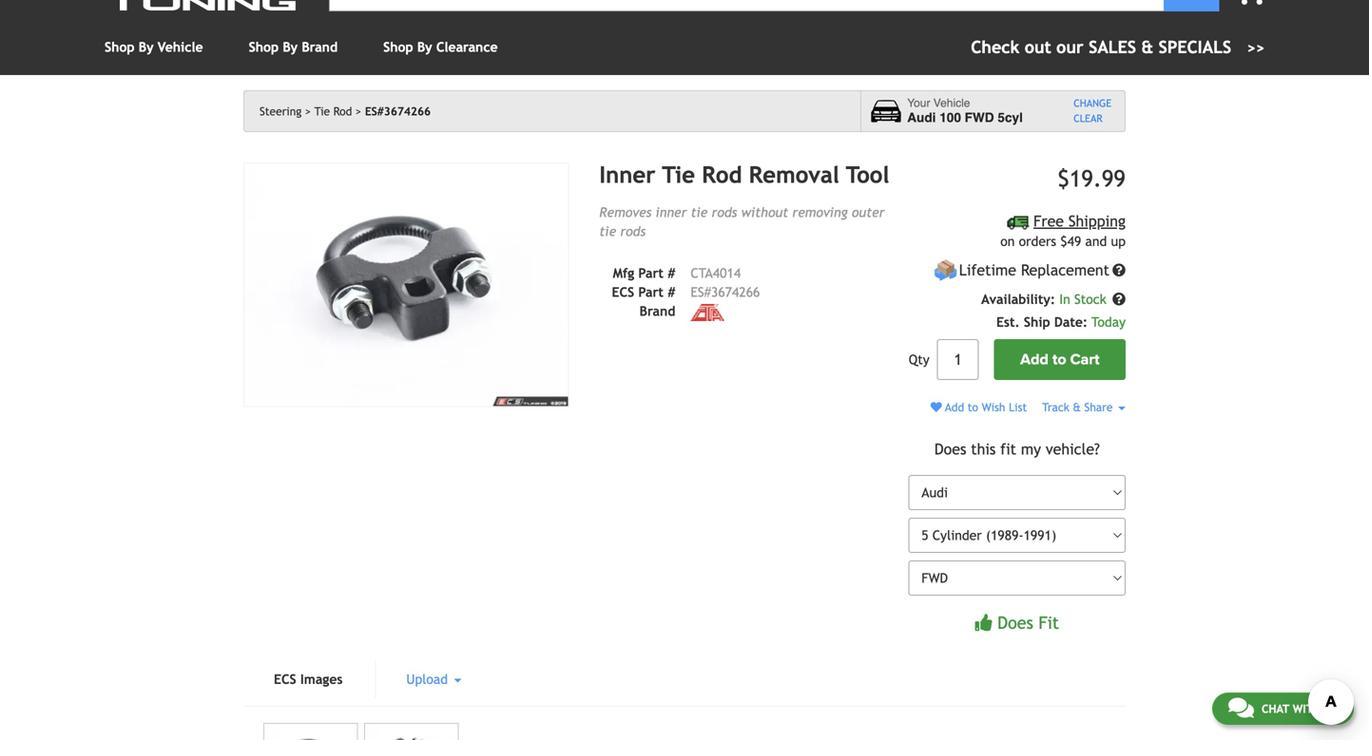 Task type: describe. For each thing, give the bounding box(es) containing it.
tie rod
[[315, 105, 352, 118]]

upload
[[407, 672, 452, 688]]

steering
[[260, 105, 302, 118]]

audi
[[908, 110, 936, 125]]

stock
[[1075, 292, 1107, 307]]

ecs images link
[[243, 661, 373, 699]]

replacement
[[1021, 262, 1110, 279]]

my
[[1021, 441, 1042, 458]]

fit
[[1039, 614, 1060, 634]]

free shipping image
[[1008, 217, 1030, 230]]

1 horizontal spatial rods
[[712, 205, 737, 220]]

orders
[[1019, 234, 1057, 249]]

cta tools image
[[691, 304, 725, 321]]

track & share
[[1043, 401, 1117, 414]]

sales & specials
[[1089, 37, 1232, 57]]

sales
[[1089, 37, 1137, 57]]

part inside cta4014 ecs part #
[[639, 285, 664, 300]]

mfg
[[613, 266, 635, 281]]

1 part from the top
[[639, 266, 664, 281]]

19.99
[[1070, 166, 1126, 192]]

question circle image for lifetime replacement
[[1113, 264, 1126, 277]]

clear link
[[1074, 111, 1112, 127]]

date:
[[1055, 315, 1088, 330]]

0 horizontal spatial rod
[[334, 105, 352, 118]]

to for cart
[[1053, 351, 1067, 369]]

without
[[741, 205, 789, 220]]

clear
[[1074, 113, 1103, 125]]

ecs images
[[274, 672, 343, 688]]

does for does this fit my vehicle?
[[935, 441, 967, 458]]

track
[[1043, 401, 1070, 414]]

by for vehicle
[[139, 39, 154, 55]]

track & share button
[[1043, 401, 1126, 414]]

shop for shop by brand
[[249, 39, 279, 55]]

specials
[[1159, 37, 1232, 57]]

images
[[300, 672, 343, 688]]

5cyl
[[998, 110, 1023, 125]]

removal
[[749, 162, 840, 188]]

wish
[[982, 401, 1006, 414]]

es#
[[691, 285, 711, 300]]

removes
[[600, 205, 652, 220]]

up
[[1111, 234, 1126, 249]]

ecs inside cta4014 ecs part #
[[612, 285, 635, 300]]

add to wish list link
[[931, 401, 1027, 414]]

comments image
[[1229, 697, 1254, 720]]

1 vertical spatial tie
[[600, 224, 616, 239]]

fit
[[1001, 441, 1017, 458]]

qty
[[909, 353, 930, 368]]

es# 3674266 brand
[[640, 285, 760, 319]]

chat with us
[[1262, 703, 1338, 716]]

availability: in stock
[[982, 292, 1111, 307]]

free shipping on orders $49 and up
[[1001, 212, 1126, 249]]

vehicle inside your vehicle audi 100 fwd 5cyl
[[934, 97, 971, 110]]

brand for es# 3674266 brand
[[640, 304, 676, 319]]

0 vertical spatial vehicle
[[158, 39, 203, 55]]

shop by brand link
[[249, 39, 338, 55]]

ecs tuning image
[[105, 0, 314, 10]]

heart image
[[931, 402, 942, 413]]

steering link
[[260, 105, 311, 118]]

list
[[1009, 401, 1027, 414]]

change clear
[[1074, 97, 1112, 125]]

today
[[1092, 315, 1126, 330]]

inner tie rod removal tool
[[600, 162, 890, 188]]

upload button
[[376, 661, 492, 699]]

your
[[908, 97, 931, 110]]

add for add to cart
[[1021, 351, 1049, 369]]

availability:
[[982, 292, 1056, 307]]

sales & specials link
[[971, 34, 1265, 60]]

lifetime replacement
[[960, 262, 1110, 279]]

does for does fit
[[998, 614, 1034, 634]]

brand for shop by brand
[[302, 39, 338, 55]]

this product is lifetime replacement eligible image
[[934, 259, 958, 283]]

cta4014 ecs part #
[[612, 266, 741, 300]]

shop by vehicle link
[[105, 39, 203, 55]]

thumbs up image
[[976, 615, 993, 632]]

lifetime
[[960, 262, 1017, 279]]

es#3674266
[[365, 105, 431, 118]]



Task type: locate. For each thing, give the bounding box(es) containing it.
tie rod link
[[315, 105, 362, 118]]

1 horizontal spatial shop
[[249, 39, 279, 55]]

1 # from the top
[[668, 266, 676, 281]]

to left cart
[[1053, 351, 1067, 369]]

& right track
[[1073, 401, 1081, 414]]

0 vertical spatial &
[[1142, 37, 1154, 57]]

tie right "steering" link
[[315, 105, 330, 118]]

rods left without
[[712, 205, 737, 220]]

2 horizontal spatial shop
[[383, 39, 413, 55]]

& right sales
[[1142, 37, 1154, 57]]

question circle image for in stock
[[1113, 293, 1126, 306]]

by for brand
[[283, 39, 298, 55]]

$49
[[1061, 234, 1082, 249]]

1 horizontal spatial does
[[998, 614, 1034, 634]]

0 horizontal spatial does
[[935, 441, 967, 458]]

0 horizontal spatial vehicle
[[158, 39, 203, 55]]

3 by from the left
[[417, 39, 432, 55]]

ship
[[1024, 315, 1051, 330]]

0 vertical spatial add
[[1021, 351, 1049, 369]]

with
[[1293, 703, 1321, 716]]

brand
[[302, 39, 338, 55], [640, 304, 676, 319]]

# up es# 3674266 brand
[[668, 266, 676, 281]]

outer
[[852, 205, 885, 220]]

to
[[1053, 351, 1067, 369], [968, 401, 979, 414]]

question circle image down up
[[1113, 264, 1126, 277]]

by up "steering" link
[[283, 39, 298, 55]]

1 horizontal spatial tie
[[662, 162, 695, 188]]

0 vertical spatial tie
[[691, 205, 708, 220]]

0 horizontal spatial add
[[945, 401, 965, 414]]

1 by from the left
[[139, 39, 154, 55]]

2 question circle image from the top
[[1113, 293, 1126, 306]]

shipping
[[1069, 212, 1126, 230]]

by down ecs tuning image
[[139, 39, 154, 55]]

1 shop from the left
[[105, 39, 135, 55]]

1 vertical spatial vehicle
[[934, 97, 971, 110]]

add inside button
[[1021, 351, 1049, 369]]

1 horizontal spatial to
[[1053, 351, 1067, 369]]

1 horizontal spatial by
[[283, 39, 298, 55]]

inner
[[656, 205, 687, 220]]

does right thumbs up image
[[998, 614, 1034, 634]]

free
[[1034, 212, 1064, 230]]

0 horizontal spatial &
[[1073, 401, 1081, 414]]

est.
[[997, 315, 1020, 330]]

mfg part #
[[613, 266, 676, 281]]

brand up tie rod
[[302, 39, 338, 55]]

0 vertical spatial does
[[935, 441, 967, 458]]

2 by from the left
[[283, 39, 298, 55]]

your vehicle audi 100 fwd 5cyl
[[908, 97, 1023, 125]]

part
[[639, 266, 664, 281], [639, 285, 664, 300]]

chat with us link
[[1213, 693, 1354, 726]]

0 horizontal spatial shop
[[105, 39, 135, 55]]

rod up removes inner tie rods without removing outer tie rods
[[702, 162, 742, 188]]

tie up inner
[[662, 162, 695, 188]]

0 vertical spatial rods
[[712, 205, 737, 220]]

Search text field
[[329, 0, 1164, 11]]

chat
[[1262, 703, 1290, 716]]

clearance
[[436, 39, 498, 55]]

2 # from the top
[[668, 285, 676, 300]]

0 vertical spatial #
[[668, 266, 676, 281]]

0 horizontal spatial tie
[[315, 105, 330, 118]]

part down the mfg part #
[[639, 285, 664, 300]]

1 vertical spatial brand
[[640, 304, 676, 319]]

tie down removes
[[600, 224, 616, 239]]

None text field
[[938, 340, 979, 381]]

100
[[940, 110, 962, 125]]

1 vertical spatial &
[[1073, 401, 1081, 414]]

shop by vehicle
[[105, 39, 203, 55]]

shop for shop by clearance
[[383, 39, 413, 55]]

0 vertical spatial part
[[639, 266, 664, 281]]

# left the es#
[[668, 285, 676, 300]]

rods
[[712, 205, 737, 220], [620, 224, 646, 239]]

1 vertical spatial ecs
[[274, 672, 296, 688]]

2 horizontal spatial by
[[417, 39, 432, 55]]

1 vertical spatial rod
[[702, 162, 742, 188]]

1 question circle image from the top
[[1113, 264, 1126, 277]]

1 vertical spatial #
[[668, 285, 676, 300]]

brand down cta4014 ecs part #
[[640, 304, 676, 319]]

1 vertical spatial question circle image
[[1113, 293, 1126, 306]]

to inside button
[[1053, 351, 1067, 369]]

add to cart
[[1021, 351, 1100, 369]]

1 vertical spatial tie
[[662, 162, 695, 188]]

ecs left the images
[[274, 672, 296, 688]]

1 horizontal spatial ecs
[[612, 285, 635, 300]]

0 horizontal spatial rods
[[620, 224, 646, 239]]

vehicle down ecs tuning image
[[158, 39, 203, 55]]

tool
[[846, 162, 890, 188]]

add to cart button
[[995, 340, 1126, 381]]

0 horizontal spatial brand
[[302, 39, 338, 55]]

to left wish
[[968, 401, 979, 414]]

1 horizontal spatial &
[[1142, 37, 1154, 57]]

question circle image
[[1113, 264, 1126, 277], [1113, 293, 1126, 306]]

1 vertical spatial rods
[[620, 224, 646, 239]]

0 vertical spatial brand
[[302, 39, 338, 55]]

inner
[[600, 162, 656, 188]]

you have 4 item(s) in your cart image
[[1235, 0, 1265, 5]]

to for wish
[[968, 401, 979, 414]]

1 horizontal spatial tie
[[691, 205, 708, 220]]

ecs down mfg
[[612, 285, 635, 300]]

2 part from the top
[[639, 285, 664, 300]]

share
[[1085, 401, 1113, 414]]

2 shop from the left
[[249, 39, 279, 55]]

0 vertical spatial question circle image
[[1113, 264, 1126, 277]]

& for track
[[1073, 401, 1081, 414]]

cta4014
[[691, 266, 741, 281]]

tie
[[691, 205, 708, 220], [600, 224, 616, 239]]

ecs
[[612, 285, 635, 300], [274, 672, 296, 688]]

shop by brand
[[249, 39, 338, 55]]

0 horizontal spatial ecs
[[274, 672, 296, 688]]

es#3674266 - cta4014 - inner tie rod removal tool - removes inner tie rods without removing outer tie rods - cta tools - audi bmw volkswagen mercedes benz mini porsche image
[[243, 163, 569, 408], [263, 724, 358, 741], [364, 724, 459, 741]]

does fit
[[998, 614, 1060, 634]]

rods down removes
[[620, 224, 646, 239]]

0 vertical spatial to
[[1053, 351, 1067, 369]]

# inside cta4014 ecs part #
[[668, 285, 676, 300]]

1 horizontal spatial brand
[[640, 304, 676, 319]]

in
[[1060, 292, 1071, 307]]

#
[[668, 266, 676, 281], [668, 285, 676, 300]]

1 vertical spatial does
[[998, 614, 1034, 634]]

removes inner tie rods without removing outer tie rods
[[600, 205, 885, 239]]

est. ship date: today
[[997, 315, 1126, 330]]

us
[[1325, 703, 1338, 716]]

add right heart icon
[[945, 401, 965, 414]]

1 horizontal spatial vehicle
[[934, 97, 971, 110]]

on
[[1001, 234, 1015, 249]]

does left this
[[935, 441, 967, 458]]

and
[[1086, 234, 1107, 249]]

0 vertical spatial tie
[[315, 105, 330, 118]]

does this fit my vehicle?
[[935, 441, 1100, 458]]

1 horizontal spatial rod
[[702, 162, 742, 188]]

tie right inner
[[691, 205, 708, 220]]

1 vertical spatial add
[[945, 401, 965, 414]]

vehicle up 100
[[934, 97, 971, 110]]

rod
[[334, 105, 352, 118], [702, 162, 742, 188]]

3674266
[[711, 285, 760, 300]]

removing
[[793, 205, 848, 220]]

1 horizontal spatial add
[[1021, 351, 1049, 369]]

by
[[139, 39, 154, 55], [283, 39, 298, 55], [417, 39, 432, 55]]

shop by clearance link
[[383, 39, 498, 55]]

add down ship
[[1021, 351, 1049, 369]]

0 horizontal spatial to
[[968, 401, 979, 414]]

by for clearance
[[417, 39, 432, 55]]

0 vertical spatial ecs
[[612, 285, 635, 300]]

fwd
[[965, 110, 995, 125]]

by left clearance
[[417, 39, 432, 55]]

0 horizontal spatial tie
[[600, 224, 616, 239]]

vehicle?
[[1046, 441, 1100, 458]]

0 horizontal spatial by
[[139, 39, 154, 55]]

&
[[1142, 37, 1154, 57], [1073, 401, 1081, 414]]

change
[[1074, 97, 1112, 109]]

1 vertical spatial to
[[968, 401, 979, 414]]

add for add to wish list
[[945, 401, 965, 414]]

0 vertical spatial rod
[[334, 105, 352, 118]]

tie
[[315, 105, 330, 118], [662, 162, 695, 188]]

part right mfg
[[639, 266, 664, 281]]

change link
[[1074, 96, 1112, 111]]

shop by clearance
[[383, 39, 498, 55]]

this
[[971, 441, 996, 458]]

rod left es#3674266
[[334, 105, 352, 118]]

1 vertical spatial part
[[639, 285, 664, 300]]

add to wish list
[[942, 401, 1027, 414]]

shop
[[105, 39, 135, 55], [249, 39, 279, 55], [383, 39, 413, 55]]

3 shop from the left
[[383, 39, 413, 55]]

question circle image up today
[[1113, 293, 1126, 306]]

brand inside es# 3674266 brand
[[640, 304, 676, 319]]

add
[[1021, 351, 1049, 369], [945, 401, 965, 414]]

does
[[935, 441, 967, 458], [998, 614, 1034, 634]]

cart
[[1071, 351, 1100, 369]]

shop for shop by vehicle
[[105, 39, 135, 55]]

& for sales
[[1142, 37, 1154, 57]]



Task type: vqa. For each thing, say whether or not it's contained in the screenshot.
new ecs audi b8.5 a4 s-line / s4 gloss black exterior image
no



